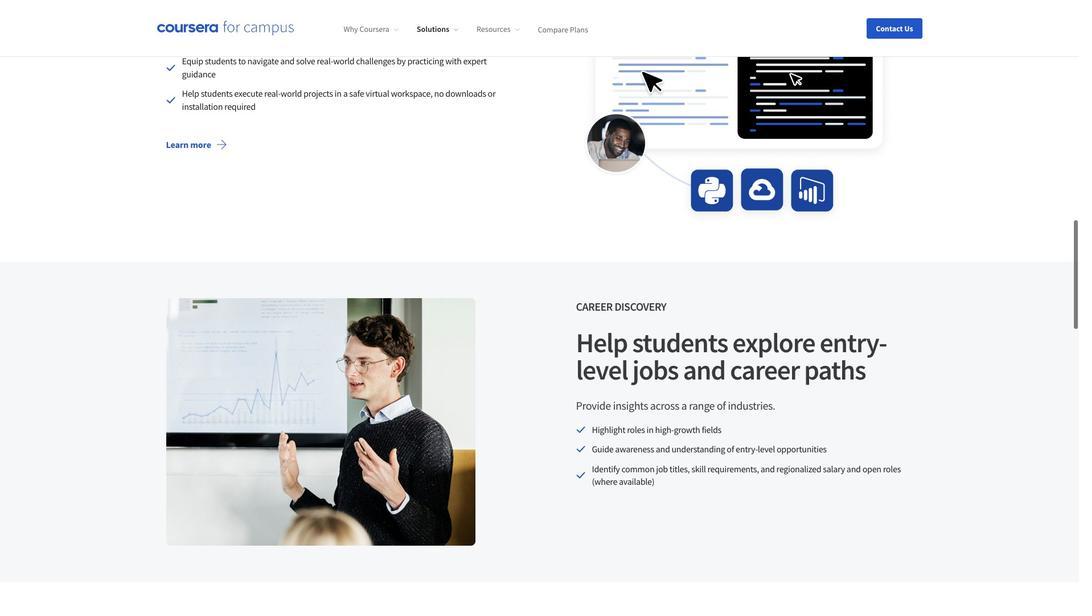 Task type: vqa. For each thing, say whether or not it's contained in the screenshot.
tools
yes



Task type: locate. For each thing, give the bounding box(es) containing it.
0 vertical spatial entry-
[[820, 326, 887, 360]]

1 vertical spatial guidance
[[182, 68, 216, 80]]

0 horizontal spatial of
[[717, 398, 726, 413]]

help inside help students explore entry- level jobs and career paths
[[576, 326, 627, 360]]

0 vertical spatial with
[[357, 36, 373, 47]]

required
[[224, 101, 256, 112]]

students for hands-
[[188, 0, 227, 7]]

1 horizontal spatial with
[[445, 55, 462, 67]]

0 horizontal spatial level
[[576, 353, 628, 387]]

students up installation
[[201, 88, 233, 99]]

of
[[717, 398, 726, 413], [727, 444, 734, 455]]

0 vertical spatial real-
[[317, 55, 333, 67]]

projects inside give students hands-on projects to practice skills and build a portfolio that stands out to employers.
[[275, 0, 311, 7]]

build
[[407, 0, 431, 7]]

0 horizontal spatial with
[[357, 36, 373, 47]]

1 vertical spatial real-
[[264, 88, 281, 99]]

roles
[[627, 424, 645, 435], [883, 463, 901, 475]]

2 vertical spatial to
[[238, 55, 246, 67]]

to
[[314, 0, 323, 7], [215, 10, 225, 24], [238, 55, 246, 67]]

by
[[397, 55, 406, 67]]

real-
[[317, 55, 333, 67], [264, 88, 281, 99]]

students inside help students explore entry- level jobs and career paths
[[632, 326, 728, 360]]

1 horizontal spatial in
[[647, 424, 653, 435]]

1 vertical spatial in
[[647, 424, 653, 435]]

help
[[182, 88, 199, 99], [576, 326, 627, 360]]

students up out
[[188, 0, 227, 7]]

video
[[422, 36, 442, 47]]

more
[[190, 139, 211, 150]]

real- right solve
[[317, 55, 333, 67]]

level
[[576, 353, 628, 387], [758, 444, 775, 455]]

guidance down equip
[[182, 68, 216, 80]]

level up provide
[[576, 353, 628, 387]]

solutions link
[[417, 24, 458, 34]]

growth
[[674, 424, 700, 435]]

1 vertical spatial roles
[[883, 463, 901, 475]]

1 horizontal spatial guidance
[[444, 36, 477, 47]]

industry
[[241, 36, 271, 47]]

practicing
[[407, 55, 444, 67]]

help down the career
[[576, 326, 627, 360]]

0 vertical spatial level
[[576, 353, 628, 387]]

and right tools
[[292, 36, 307, 47]]

compare plans
[[538, 24, 588, 34]]

2 horizontal spatial a
[[681, 398, 687, 413]]

students for explore
[[632, 326, 728, 360]]

0 vertical spatial help
[[182, 88, 199, 99]]

roles up awareness
[[627, 424, 645, 435]]

and left regionalized
[[761, 463, 775, 475]]

understanding
[[672, 444, 725, 455]]

world inside equip students to navigate and solve real-world challenges by practicing with expert guidance
[[333, 55, 354, 67]]

and
[[388, 0, 405, 7], [292, 36, 307, 47], [280, 55, 294, 67], [683, 353, 725, 387], [656, 444, 670, 455], [761, 463, 775, 475], [847, 463, 861, 475]]

students down latest
[[205, 55, 237, 67]]

1 horizontal spatial entry-
[[820, 326, 887, 360]]

and right skills
[[388, 0, 405, 7]]

and left open
[[847, 463, 861, 475]]

world down solve
[[281, 88, 302, 99]]

students inside give students hands-on projects to practice skills and build a portfolio that stands out to employers.
[[188, 0, 227, 7]]

employers.
[[227, 10, 278, 24]]

0 vertical spatial a
[[433, 0, 438, 7]]

a left range
[[681, 398, 687, 413]]

a left 'safe'
[[343, 88, 348, 99]]

in
[[335, 88, 341, 99], [647, 424, 653, 435]]

with
[[357, 36, 373, 47], [445, 55, 462, 67]]

help up installation
[[182, 88, 199, 99]]

guidance
[[444, 36, 477, 47], [182, 68, 216, 80]]

0 horizontal spatial in
[[335, 88, 341, 99]]

0 horizontal spatial entry-
[[736, 444, 758, 455]]

0 horizontal spatial help
[[182, 88, 199, 99]]

why coursera link
[[344, 24, 399, 34]]

stands
[[166, 10, 196, 24]]

to left practice
[[314, 0, 323, 7]]

students
[[188, 0, 227, 7], [205, 55, 237, 67], [201, 88, 233, 99], [632, 326, 728, 360]]

identify common job titles, skill requirements, and regionalized salary and open roles (where available)
[[592, 463, 901, 487]]

projects down equip students to navigate and solve real-world challenges by practicing with expert guidance
[[303, 88, 333, 99]]

and left solve
[[280, 55, 294, 67]]

level up identify common job titles, skill requirements, and regionalized salary and open roles (where available)
[[758, 444, 775, 455]]

in left 'safe'
[[335, 88, 341, 99]]

1 horizontal spatial real-
[[317, 55, 333, 67]]

guidance up expert
[[444, 36, 477, 47]]

students down the discovery in the right of the page
[[632, 326, 728, 360]]

1 vertical spatial level
[[758, 444, 775, 455]]

level inside help students explore entry- level jobs and career paths
[[576, 353, 628, 387]]

to inside equip students to navigate and solve real-world challenges by practicing with expert guidance
[[238, 55, 246, 67]]

navigate
[[247, 55, 279, 67]]

a right build
[[433, 0, 438, 7]]

1 horizontal spatial to
[[238, 55, 246, 67]]

coursera for campus image
[[157, 20, 294, 36]]

projects right on
[[275, 0, 311, 7]]

students inside the help students execute real-world projects in a safe virtual workspace, no downloads or installation required
[[201, 88, 233, 99]]

0 vertical spatial in
[[335, 88, 341, 99]]

contact us
[[876, 23, 913, 33]]

give
[[166, 0, 186, 7]]

1 horizontal spatial level
[[758, 444, 775, 455]]

by-
[[393, 36, 405, 47]]

portfolio
[[440, 0, 480, 7]]

world
[[333, 55, 354, 67], [281, 88, 302, 99]]

1 vertical spatial of
[[727, 444, 734, 455]]

to right out
[[215, 10, 225, 24]]

and inside equip students to navigate and solve real-world challenges by practicing with expert guidance
[[280, 55, 294, 67]]

2 horizontal spatial to
[[314, 0, 323, 7]]

1 vertical spatial entry-
[[736, 444, 758, 455]]

roles right open
[[883, 463, 901, 475]]

why coursera
[[344, 24, 389, 34]]

and inside help students explore entry- level jobs and career paths
[[683, 353, 725, 387]]

world inside the help students execute real-world projects in a safe virtual workspace, no downloads or installation required
[[281, 88, 302, 99]]

out
[[198, 10, 213, 24]]

paths
[[804, 353, 866, 387]]

1 horizontal spatial world
[[333, 55, 354, 67]]

help inside the help students execute real-world projects in a safe virtual workspace, no downloads or installation required
[[182, 88, 199, 99]]

students inside equip students to navigate and solve real-world challenges by practicing with expert guidance
[[205, 55, 237, 67]]

1 vertical spatial with
[[445, 55, 462, 67]]

discovery
[[614, 299, 666, 314]]

and up range
[[683, 353, 725, 387]]

0 vertical spatial to
[[314, 0, 323, 7]]

guide
[[592, 444, 614, 455]]

0 horizontal spatial world
[[281, 88, 302, 99]]

real- right execute
[[264, 88, 281, 99]]

real- inside equip students to navigate and solve real-world challenges by practicing with expert guidance
[[317, 55, 333, 67]]

0 vertical spatial roles
[[627, 424, 645, 435]]

1 vertical spatial a
[[343, 88, 348, 99]]

students for execute
[[201, 88, 233, 99]]

a inside give students hands-on projects to practice skills and build a portfolio that stands out to employers.
[[433, 0, 438, 7]]

with left expert
[[445, 55, 462, 67]]

help students explore entry- level jobs and career paths
[[576, 326, 887, 387]]

0 horizontal spatial guidance
[[182, 68, 216, 80]]

c4c ca career discovery image
[[166, 298, 475, 546]]

to left 'navigate'
[[238, 55, 246, 67]]

with down why coursera
[[357, 36, 373, 47]]

of right range
[[717, 398, 726, 413]]

compare plans link
[[538, 24, 588, 34]]

0 vertical spatial world
[[333, 55, 354, 67]]

skill
[[691, 463, 706, 475]]

workspace,
[[391, 88, 433, 99]]

a
[[433, 0, 438, 7], [343, 88, 348, 99], [681, 398, 687, 413]]

1 vertical spatial world
[[281, 88, 302, 99]]

illustration of coursera's guided projects image
[[576, 0, 913, 225]]

and inside give students hands-on projects to practice skills and build a portfolio that stands out to employers.
[[388, 0, 405, 7]]

step-
[[375, 36, 393, 47]]

1 vertical spatial help
[[576, 326, 627, 360]]

0 horizontal spatial a
[[343, 88, 348, 99]]

1 vertical spatial projects
[[303, 88, 333, 99]]

the
[[205, 36, 217, 47]]

1 horizontal spatial roles
[[883, 463, 901, 475]]

world down technologies
[[333, 55, 354, 67]]

1 horizontal spatial a
[[433, 0, 438, 7]]

0 horizontal spatial to
[[215, 10, 225, 24]]

and up job
[[656, 444, 670, 455]]

high-
[[655, 424, 674, 435]]

projects
[[275, 0, 311, 7], [303, 88, 333, 99]]

hands-
[[229, 0, 261, 7]]

1 horizontal spatial help
[[576, 326, 627, 360]]

in left high-
[[647, 424, 653, 435]]

0 horizontal spatial real-
[[264, 88, 281, 99]]

0 vertical spatial guidance
[[444, 36, 477, 47]]

of up requirements,
[[727, 444, 734, 455]]

fields
[[702, 424, 721, 435]]

0 vertical spatial projects
[[275, 0, 311, 7]]



Task type: describe. For each thing, give the bounding box(es) containing it.
guidance inside equip students to navigate and solve real-world challenges by practicing with expert guidance
[[182, 68, 216, 80]]

learn
[[166, 139, 189, 150]]

learn more link
[[157, 131, 236, 158]]

regionalized
[[776, 463, 821, 475]]

real- inside the help students execute real-world projects in a safe virtual workspace, no downloads or installation required
[[264, 88, 281, 99]]

highlight
[[592, 424, 625, 435]]

2 vertical spatial a
[[681, 398, 687, 413]]

requirements,
[[707, 463, 759, 475]]

available)
[[619, 476, 654, 487]]

salary
[[823, 463, 845, 475]]

in inside the help students execute real-world projects in a safe virtual workspace, no downloads or installation required
[[335, 88, 341, 99]]

provide insights across a range of industries.
[[576, 398, 775, 413]]

equip
[[182, 55, 203, 67]]

range
[[689, 398, 715, 413]]

contact
[[876, 23, 903, 33]]

why
[[344, 24, 358, 34]]

technologies
[[308, 36, 355, 47]]

insights
[[613, 398, 648, 413]]

that
[[482, 0, 501, 7]]

expert
[[463, 55, 487, 67]]

identify
[[592, 463, 620, 475]]

career
[[730, 353, 799, 387]]

with inside equip students to navigate and solve real-world challenges by practicing with expert guidance
[[445, 55, 462, 67]]

downloads
[[445, 88, 486, 99]]

(where
[[592, 476, 617, 487]]

opportunities
[[777, 444, 827, 455]]

common
[[621, 463, 654, 475]]

execute
[[234, 88, 263, 99]]

latest
[[219, 36, 239, 47]]

1 vertical spatial to
[[215, 10, 225, 24]]

resources link
[[477, 24, 520, 34]]

contact us button
[[867, 18, 922, 38]]

help for help students explore entry- level jobs and career paths
[[576, 326, 627, 360]]

provide
[[576, 398, 611, 413]]

students for to
[[205, 55, 237, 67]]

challenges
[[356, 55, 395, 67]]

installation
[[182, 101, 223, 112]]

awareness
[[615, 444, 654, 455]]

no
[[434, 88, 444, 99]]

or
[[488, 88, 496, 99]]

titles,
[[670, 463, 690, 475]]

teach
[[182, 36, 204, 47]]

jobs
[[632, 353, 678, 387]]

roles inside identify common job titles, skill requirements, and regionalized salary and open roles (where available)
[[883, 463, 901, 475]]

give students hands-on projects to practice skills and build a portfolio that stands out to employers.
[[166, 0, 501, 24]]

solve
[[296, 55, 315, 67]]

on
[[261, 0, 273, 7]]

job
[[656, 463, 668, 475]]

career discovery
[[576, 299, 666, 314]]

highlight roles in high-growth fields
[[592, 424, 721, 435]]

projects inside the help students execute real-world projects in a safe virtual workspace, no downloads or installation required
[[303, 88, 333, 99]]

resources
[[477, 24, 510, 34]]

0 vertical spatial of
[[717, 398, 726, 413]]

1 horizontal spatial of
[[727, 444, 734, 455]]

step
[[405, 36, 420, 47]]

help for help students execute real-world projects in a safe virtual workspace, no downloads or installation required
[[182, 88, 199, 99]]

us
[[904, 23, 913, 33]]

skills
[[363, 0, 386, 7]]

guide awareness and understanding of entry-level opportunities
[[592, 444, 827, 455]]

safe
[[349, 88, 364, 99]]

a inside the help students execute real-world projects in a safe virtual workspace, no downloads or installation required
[[343, 88, 348, 99]]

practice
[[325, 0, 361, 7]]

tools
[[273, 36, 291, 47]]

virtual
[[366, 88, 389, 99]]

coursera
[[360, 24, 389, 34]]

learn more
[[166, 139, 211, 150]]

industries.
[[728, 398, 775, 413]]

compare
[[538, 24, 568, 34]]

plans
[[570, 24, 588, 34]]

career
[[576, 299, 613, 314]]

equip students to navigate and solve real-world challenges by practicing with expert guidance
[[182, 55, 487, 80]]

0 horizontal spatial roles
[[627, 424, 645, 435]]

explore
[[732, 326, 815, 360]]

entry- inside help students explore entry- level jobs and career paths
[[820, 326, 887, 360]]

teach the latest industry tools and technologies with step-by-step video guidance
[[182, 36, 477, 47]]

open
[[862, 463, 881, 475]]

across
[[650, 398, 679, 413]]

solutions
[[417, 24, 449, 34]]

help students execute real-world projects in a safe virtual workspace, no downloads or installation required
[[182, 88, 496, 112]]



